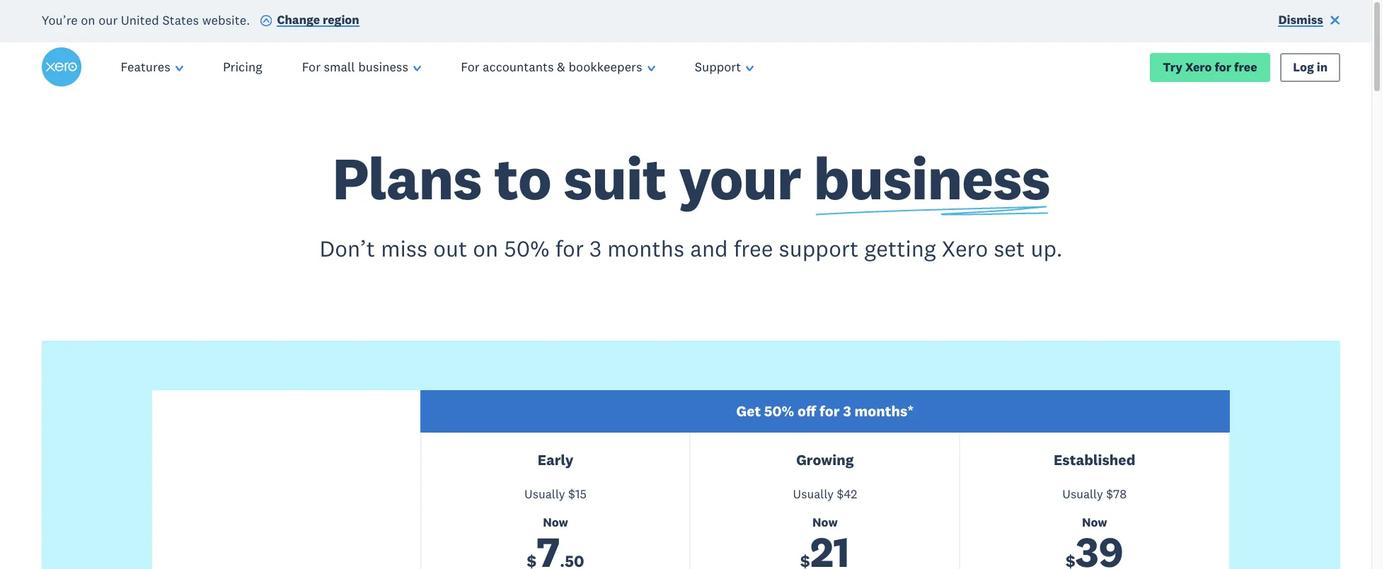 Task type: vqa. For each thing, say whether or not it's contained in the screenshot.
rightmost "subscription,"
no



Task type: locate. For each thing, give the bounding box(es) containing it.
xero homepage image
[[41, 48, 81, 87]]

free inside the try xero for free link
[[1235, 59, 1258, 75]]

3
[[590, 234, 602, 263], [843, 402, 852, 422]]

free right and
[[734, 234, 774, 263]]

log in link
[[1281, 53, 1341, 82]]

change
[[277, 12, 320, 28]]

50% left the off
[[765, 402, 795, 422]]

$
[[569, 487, 576, 503], [837, 487, 844, 503], [1107, 487, 1114, 503]]

0 horizontal spatial for
[[302, 59, 321, 75]]

for left the small
[[302, 59, 321, 75]]

free
[[1235, 59, 1258, 75], [734, 234, 774, 263]]

established
[[1054, 451, 1136, 470]]

2 $ from the left
[[837, 487, 844, 503]]

for right the off
[[820, 402, 840, 422]]

for inside for accountants & bookkeepers dropdown button
[[461, 59, 480, 75]]

1 horizontal spatial for
[[461, 59, 480, 75]]

now down usually $ 78
[[1083, 515, 1108, 531]]

50%
[[504, 234, 550, 263], [765, 402, 795, 422]]

1 horizontal spatial business
[[814, 141, 1050, 215]]

for accountants & bookkeepers button
[[441, 43, 675, 92]]

for
[[302, 59, 321, 75], [461, 59, 480, 75]]

2 horizontal spatial for
[[1215, 59, 1232, 75]]

try xero for free link
[[1151, 53, 1271, 82]]

3 left months*
[[843, 402, 852, 422]]

0 vertical spatial on
[[81, 11, 95, 28]]

1 now from the left
[[543, 515, 568, 531]]

xero
[[1186, 59, 1213, 75], [942, 234, 989, 263]]

3 usually from the left
[[1063, 487, 1104, 503]]

0 horizontal spatial now
[[543, 515, 568, 531]]

plans
[[332, 141, 482, 215]]

0 vertical spatial for
[[1215, 59, 1232, 75]]

usually for early
[[525, 487, 565, 503]]

$ down growing
[[837, 487, 844, 503]]

usually
[[525, 487, 565, 503], [793, 487, 834, 503], [1063, 487, 1104, 503]]

log
[[1294, 59, 1315, 75]]

accountants
[[483, 59, 554, 75]]

0 horizontal spatial $
[[569, 487, 576, 503]]

features button
[[101, 43, 203, 92]]

usually down early
[[525, 487, 565, 503]]

1 horizontal spatial on
[[473, 234, 499, 263]]

1 horizontal spatial now
[[813, 515, 838, 531]]

for
[[1215, 59, 1232, 75], [556, 234, 584, 263], [820, 402, 840, 422]]

dismiss
[[1279, 12, 1324, 28]]

usually $ 15
[[525, 487, 587, 503]]

2 usually from the left
[[793, 487, 834, 503]]

plans to suit your
[[332, 141, 814, 215]]

features
[[121, 59, 170, 75]]

in
[[1317, 59, 1328, 75]]

for small business
[[302, 59, 409, 75]]

on
[[81, 11, 95, 28], [473, 234, 499, 263]]

0 horizontal spatial free
[[734, 234, 774, 263]]

$ down established
[[1107, 487, 1114, 503]]

log in
[[1294, 59, 1328, 75]]

get
[[737, 402, 761, 422]]

for accountants & bookkeepers
[[461, 59, 643, 75]]

usually down growing
[[793, 487, 834, 503]]

0 vertical spatial business
[[358, 59, 409, 75]]

2 horizontal spatial now
[[1083, 515, 1108, 531]]

1 horizontal spatial 3
[[843, 402, 852, 422]]

1 horizontal spatial $
[[837, 487, 844, 503]]

for left accountants
[[461, 59, 480, 75]]

1 usually from the left
[[525, 487, 565, 503]]

1 vertical spatial 50%
[[765, 402, 795, 422]]

months*
[[855, 402, 914, 422]]

now down 'usually $ 42'
[[813, 515, 838, 531]]

0 horizontal spatial for
[[556, 234, 584, 263]]

2 for from the left
[[461, 59, 480, 75]]

dismiss button
[[1279, 12, 1341, 31]]

months
[[608, 234, 685, 263]]

now for established
[[1083, 515, 1108, 531]]

1 vertical spatial 3
[[843, 402, 852, 422]]

support
[[779, 234, 859, 263]]

3 now from the left
[[1083, 515, 1108, 531]]

now for growing
[[813, 515, 838, 531]]

1 for from the left
[[302, 59, 321, 75]]

1 $ from the left
[[569, 487, 576, 503]]

on right out
[[473, 234, 499, 263]]

don't miss out on 50% for 3 months and free support getting xero set up.
[[320, 234, 1063, 263]]

2 vertical spatial for
[[820, 402, 840, 422]]

78
[[1114, 487, 1127, 503]]

2 now from the left
[[813, 515, 838, 531]]

xero left set
[[942, 234, 989, 263]]

growing
[[797, 451, 854, 470]]

now down usually $ 15
[[543, 515, 568, 531]]

1 vertical spatial on
[[473, 234, 499, 263]]

now for early
[[543, 515, 568, 531]]

2 horizontal spatial usually
[[1063, 487, 1104, 503]]

0 horizontal spatial business
[[358, 59, 409, 75]]

usually $ 42
[[793, 487, 858, 503]]

0 horizontal spatial usually
[[525, 487, 565, 503]]

now
[[543, 515, 568, 531], [813, 515, 838, 531], [1083, 515, 1108, 531]]

for down plans to suit your
[[556, 234, 584, 263]]

small
[[324, 59, 355, 75]]

on left our
[[81, 11, 95, 28]]

0 horizontal spatial xero
[[942, 234, 989, 263]]

for right try
[[1215, 59, 1232, 75]]

1 vertical spatial for
[[556, 234, 584, 263]]

$ down early
[[569, 487, 576, 503]]

3 left months
[[590, 234, 602, 263]]

0 vertical spatial xero
[[1186, 59, 1213, 75]]

usually down established
[[1063, 487, 1104, 503]]

region
[[323, 12, 359, 28]]

off
[[798, 402, 817, 422]]

for inside the for small business dropdown button
[[302, 59, 321, 75]]

0 horizontal spatial 50%
[[504, 234, 550, 263]]

0 horizontal spatial 3
[[590, 234, 602, 263]]

suit
[[564, 141, 667, 215]]

free left the log in the right top of the page
[[1235, 59, 1258, 75]]

bookkeepers
[[569, 59, 643, 75]]

1 horizontal spatial xero
[[1186, 59, 1213, 75]]

for for for small business
[[302, 59, 321, 75]]

pricing link
[[203, 43, 282, 92]]

3 $ from the left
[[1107, 487, 1114, 503]]

xero right try
[[1186, 59, 1213, 75]]

0 vertical spatial 3
[[590, 234, 602, 263]]

2 horizontal spatial $
[[1107, 487, 1114, 503]]

50% down to
[[504, 234, 550, 263]]

1 horizontal spatial free
[[1235, 59, 1258, 75]]

1 horizontal spatial for
[[820, 402, 840, 422]]

business
[[358, 59, 409, 75], [814, 141, 1050, 215]]

15
[[576, 487, 587, 503]]

0 vertical spatial free
[[1235, 59, 1258, 75]]

1 horizontal spatial usually
[[793, 487, 834, 503]]

getting
[[865, 234, 937, 263]]



Task type: describe. For each thing, give the bounding box(es) containing it.
your
[[679, 141, 801, 215]]

united
[[121, 11, 159, 28]]

0 vertical spatial 50%
[[504, 234, 550, 263]]

set
[[994, 234, 1026, 263]]

for small business button
[[282, 43, 441, 92]]

usually for growing
[[793, 487, 834, 503]]

1 vertical spatial free
[[734, 234, 774, 263]]

1 horizontal spatial 50%
[[765, 402, 795, 422]]

don't
[[320, 234, 375, 263]]

0 horizontal spatial on
[[81, 11, 95, 28]]

try xero for free
[[1164, 59, 1258, 75]]

pricing
[[223, 59, 262, 75]]

change region
[[277, 12, 359, 28]]

website.
[[202, 11, 250, 28]]

usually for established
[[1063, 487, 1104, 503]]

$ for early
[[569, 487, 576, 503]]

$ for growing
[[837, 487, 844, 503]]

you're on our united states website.
[[41, 11, 250, 28]]

&
[[557, 59, 566, 75]]

usually $ 78
[[1063, 487, 1127, 503]]

support button
[[675, 43, 774, 92]]

support
[[695, 59, 741, 75]]

$ for established
[[1107, 487, 1114, 503]]

change region button
[[260, 12, 359, 31]]

early
[[538, 451, 574, 470]]

try
[[1164, 59, 1183, 75]]

our
[[99, 11, 118, 28]]

1 vertical spatial business
[[814, 141, 1050, 215]]

42
[[844, 487, 858, 503]]

states
[[162, 11, 199, 28]]

to
[[494, 141, 551, 215]]

out
[[433, 234, 467, 263]]

you're
[[41, 11, 78, 28]]

business inside dropdown button
[[358, 59, 409, 75]]

and
[[690, 234, 728, 263]]

get 50% off for 3 months*
[[737, 402, 914, 422]]

for for for accountants & bookkeepers
[[461, 59, 480, 75]]

miss
[[381, 234, 428, 263]]

up.
[[1031, 234, 1063, 263]]

1 vertical spatial xero
[[942, 234, 989, 263]]



